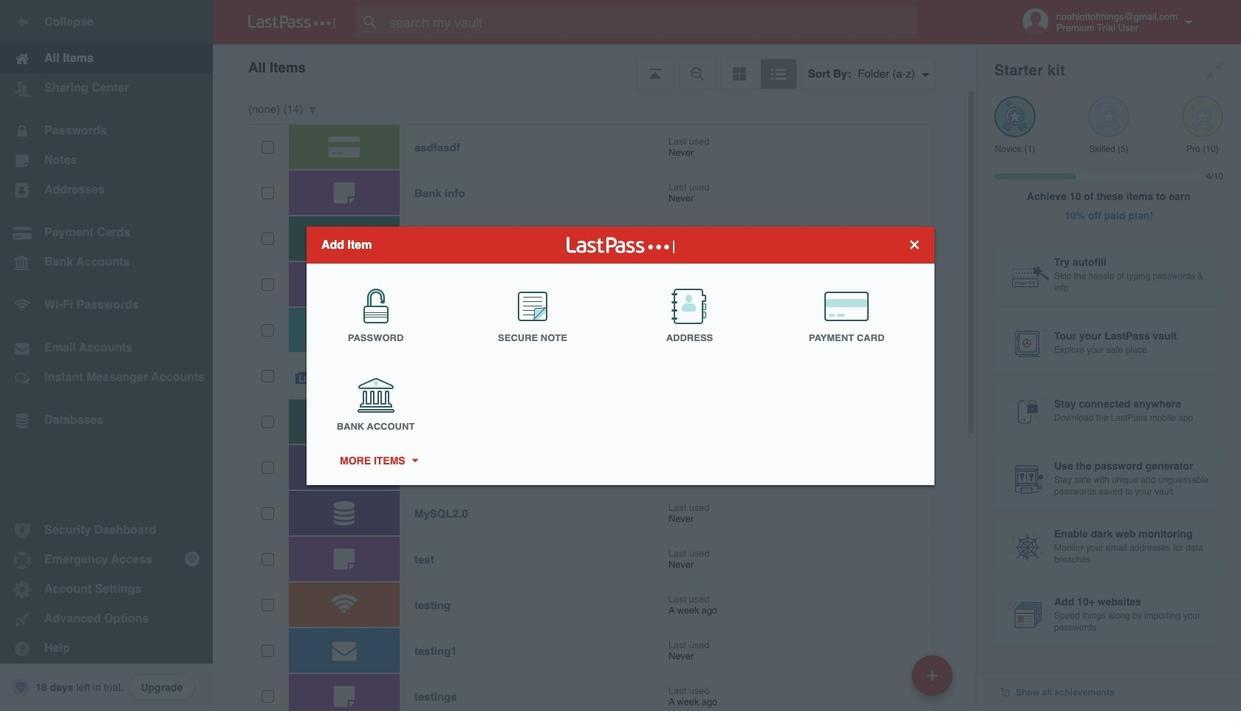 Task type: describe. For each thing, give the bounding box(es) containing it.
main navigation navigation
[[0, 0, 213, 712]]

search my vault text field
[[356, 6, 946, 38]]

new item image
[[927, 671, 938, 681]]



Task type: vqa. For each thing, say whether or not it's contained in the screenshot.
caret right image
yes



Task type: locate. For each thing, give the bounding box(es) containing it.
dialog
[[307, 226, 935, 485]]

lastpass image
[[248, 16, 335, 29]]

vault options navigation
[[213, 44, 977, 89]]

new item navigation
[[907, 651, 962, 712]]

Search search field
[[356, 6, 946, 38]]

caret right image
[[409, 459, 420, 463]]



